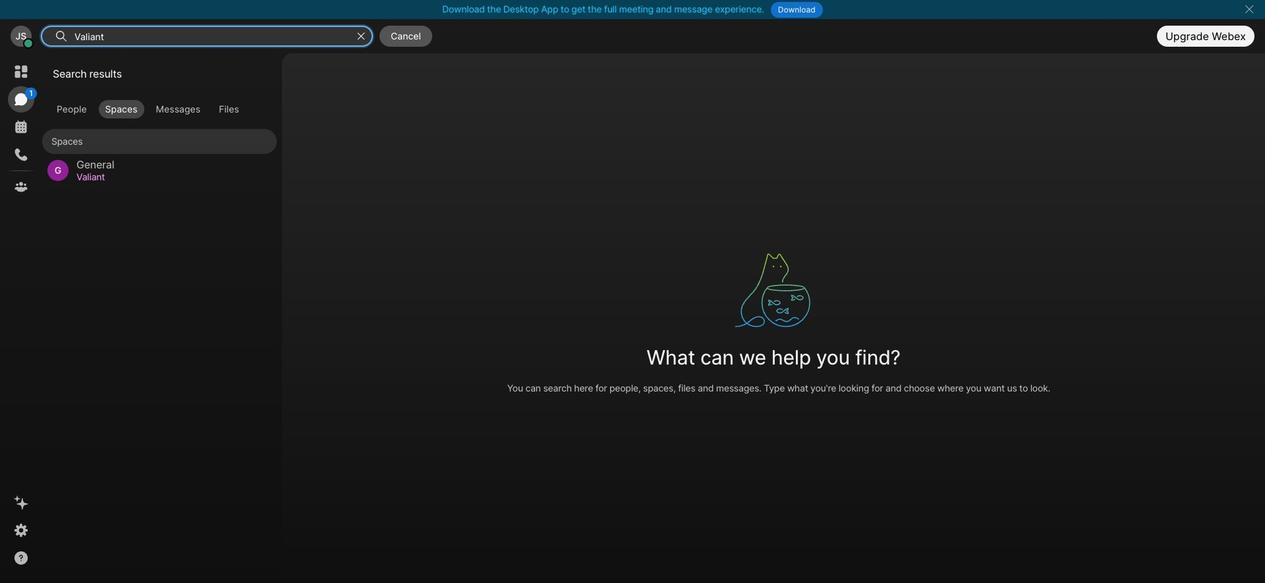 Task type: vqa. For each thing, say whether or not it's contained in the screenshot.
Valiant element
yes



Task type: locate. For each thing, give the bounding box(es) containing it.
valiant element
[[76, 170, 261, 185]]

list
[[42, 124, 277, 187]]

navigation
[[0, 53, 42, 584]]

group
[[42, 100, 277, 119]]



Task type: describe. For each thing, give the bounding box(es) containing it.
Search search field
[[73, 28, 351, 45]]

webex tab list
[[8, 59, 37, 200]]

cancel_16 image
[[1245, 4, 1255, 15]]

general list item
[[42, 154, 277, 187]]



